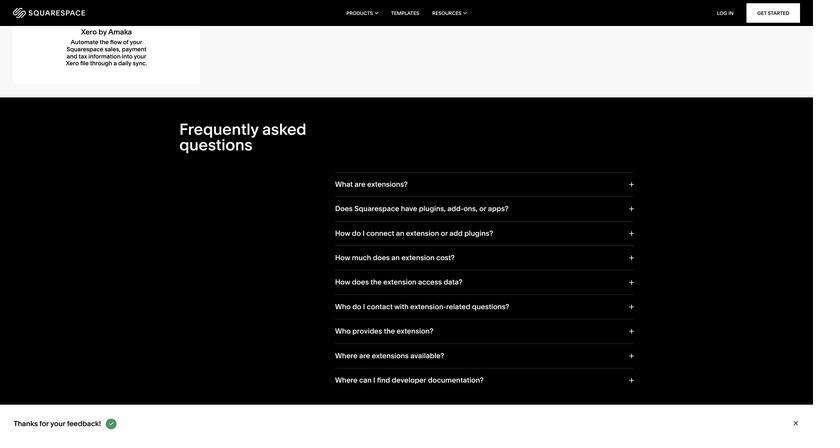 Task type: locate. For each thing, give the bounding box(es) containing it.
extension down the how do i connect an extension or add plugins?
[[402, 253, 435, 262]]

who provides the extension?
[[335, 327, 434, 336]]

2 show answer image from the top
[[629, 207, 634, 211]]

plugins?
[[465, 229, 494, 238]]

the
[[100, 38, 109, 46], [371, 278, 382, 287], [384, 327, 395, 336]]

0 vertical spatial who
[[335, 302, 351, 311]]

log
[[718, 10, 728, 16]]

feedback!
[[67, 419, 101, 428]]

extension up with
[[384, 278, 417, 287]]

0 vertical spatial xero
[[81, 28, 97, 36]]

1 horizontal spatial squarespace
[[355, 204, 400, 213]]

an
[[396, 229, 405, 238], [392, 253, 400, 262]]

does
[[373, 253, 390, 262], [352, 278, 369, 287]]

1 vertical spatial extension
[[402, 253, 435, 262]]

i left "contact"
[[363, 302, 366, 311]]

by
[[99, 28, 107, 36]]

how does the extension access data?
[[335, 278, 463, 287]]

sync.
[[133, 60, 147, 67]]

get
[[758, 10, 768, 16]]

do
[[352, 229, 361, 238], [353, 302, 362, 311]]

the down "by"
[[100, 38, 109, 46]]

0 vertical spatial an
[[396, 229, 405, 238]]

where can i find developer documentation?
[[335, 376, 484, 385]]

your right for
[[50, 419, 65, 428]]

1 horizontal spatial does
[[373, 253, 390, 262]]

where down provides
[[335, 351, 358, 360]]

who
[[335, 302, 351, 311], [335, 327, 351, 336]]

1 vertical spatial how
[[335, 253, 351, 262]]

2 vertical spatial i
[[374, 376, 376, 385]]

1 vertical spatial squarespace
[[355, 204, 400, 213]]

daily
[[118, 60, 131, 67]]

extension down does squarespace have plugins, add-ons, or apps? at the top of the page
[[406, 229, 440, 238]]

does right much
[[373, 253, 390, 262]]

have
[[401, 204, 418, 213]]

show answer image for extension-
[[629, 305, 634, 309]]

xero
[[81, 28, 97, 36], [66, 60, 79, 67]]

how
[[335, 229, 351, 238], [335, 253, 351, 262], [335, 278, 351, 287]]

how for how do i connect an extension or add plugins?
[[335, 229, 351, 238]]

or for extension
[[441, 229, 448, 238]]

xero up "automate"
[[81, 28, 97, 36]]

1 vertical spatial where
[[335, 376, 358, 385]]

1 vertical spatial who
[[335, 327, 351, 336]]

squarespace up connect
[[355, 204, 400, 213]]

are
[[355, 180, 366, 189], [360, 351, 371, 360]]

do for how
[[352, 229, 361, 238]]

0 horizontal spatial does
[[352, 278, 369, 287]]

7 show answer image from the top
[[629, 378, 634, 383]]

1 vertical spatial i
[[363, 302, 366, 311]]

show answer image
[[629, 231, 634, 236], [629, 256, 634, 260], [629, 280, 634, 285], [629, 305, 634, 309], [629, 329, 634, 334], [629, 354, 634, 358], [629, 378, 634, 383]]

xero left the file on the top left of page
[[66, 60, 79, 67]]

0 vertical spatial do
[[352, 229, 361, 238]]

show answer image
[[629, 182, 634, 187], [629, 207, 634, 211]]

your right "into"
[[134, 53, 146, 60]]

find
[[377, 376, 391, 385]]

amaka
[[108, 28, 132, 36]]

0 vertical spatial does
[[373, 253, 390, 262]]

0 horizontal spatial the
[[100, 38, 109, 46]]

resources
[[433, 10, 462, 16]]

0 vertical spatial your
[[130, 38, 142, 46]]

1 horizontal spatial the
[[371, 278, 382, 287]]

extension-
[[411, 302, 447, 311]]

0 vertical spatial how
[[335, 229, 351, 238]]

get started
[[758, 10, 790, 16]]

frequently asked questions
[[180, 120, 307, 154]]

1 show answer image from the top
[[629, 231, 634, 236]]

i for contact
[[363, 302, 366, 311]]

5 show answer image from the top
[[629, 329, 634, 334]]

extensions?
[[368, 180, 408, 189]]

6 show answer image from the top
[[629, 354, 634, 358]]

started
[[769, 10, 790, 16]]

2 vertical spatial how
[[335, 278, 351, 287]]

sales,
[[105, 46, 121, 53]]

who do i contact with extension-related questions?
[[335, 302, 510, 311]]

related
[[447, 302, 471, 311]]

1 show answer image from the top
[[629, 182, 634, 187]]

1 vertical spatial an
[[392, 253, 400, 262]]

available?
[[411, 351, 445, 360]]

i left connect
[[363, 229, 365, 238]]

i
[[363, 229, 365, 238], [363, 302, 366, 311], [374, 376, 376, 385]]

or right ons,
[[480, 204, 487, 213]]

2 vertical spatial the
[[384, 327, 395, 336]]

or
[[480, 204, 487, 213], [441, 229, 448, 238]]

1 vertical spatial are
[[360, 351, 371, 360]]

2 who from the top
[[335, 327, 351, 336]]

are up can
[[360, 351, 371, 360]]

1 vertical spatial do
[[353, 302, 362, 311]]

a
[[114, 60, 117, 67]]

0 vertical spatial i
[[363, 229, 365, 238]]

does down much
[[352, 278, 369, 287]]

1 how from the top
[[335, 229, 351, 238]]

show answer image for does squarespace have plugins, add-ons, or apps?
[[629, 207, 634, 211]]

3 how from the top
[[335, 278, 351, 287]]

extension
[[406, 229, 440, 238], [402, 253, 435, 262], [384, 278, 417, 287]]

1 vertical spatial or
[[441, 229, 448, 238]]

an right connect
[[396, 229, 405, 238]]

1 vertical spatial xero
[[66, 60, 79, 67]]

4 show answer image from the top
[[629, 305, 634, 309]]

3 show answer image from the top
[[629, 280, 634, 285]]

how for how much does an extension cost?
[[335, 253, 351, 262]]

thanks
[[14, 419, 38, 428]]

are for what
[[355, 180, 366, 189]]

the for how
[[371, 278, 382, 287]]

0 vertical spatial are
[[355, 180, 366, 189]]

the right provides
[[384, 327, 395, 336]]

where are extensions available?
[[335, 351, 445, 360]]

1 who from the top
[[335, 302, 351, 311]]

0 vertical spatial the
[[100, 38, 109, 46]]

where
[[335, 351, 358, 360], [335, 376, 358, 385]]

file
[[80, 60, 89, 67]]

log             in
[[718, 10, 734, 16]]

0 vertical spatial show answer image
[[629, 182, 634, 187]]

contact
[[367, 302, 393, 311]]

squarespace
[[67, 46, 103, 53], [355, 204, 400, 213]]

what
[[335, 180, 353, 189]]

your right of
[[130, 38, 142, 46]]

2 where from the top
[[335, 376, 358, 385]]

0 horizontal spatial xero
[[66, 60, 79, 67]]

0 vertical spatial or
[[480, 204, 487, 213]]

i right can
[[374, 376, 376, 385]]

squarespace up the file on the top left of page
[[67, 46, 103, 53]]

your
[[130, 38, 142, 46], [134, 53, 146, 60], [50, 419, 65, 428]]

where for where can i find developer documentation?
[[335, 376, 358, 385]]

2 how from the top
[[335, 253, 351, 262]]

and
[[67, 53, 77, 60]]

apps?
[[488, 204, 509, 213]]

the up "contact"
[[371, 278, 382, 287]]

1 vertical spatial the
[[371, 278, 382, 287]]

are right 'what'
[[355, 180, 366, 189]]

do left "contact"
[[353, 302, 362, 311]]

0 horizontal spatial squarespace
[[67, 46, 103, 53]]

i for connect
[[363, 229, 365, 238]]

0 vertical spatial squarespace
[[67, 46, 103, 53]]

1 horizontal spatial or
[[480, 204, 487, 213]]

or left add
[[441, 229, 448, 238]]

2 show answer image from the top
[[629, 256, 634, 260]]

1 vertical spatial show answer image
[[629, 207, 634, 211]]

0 horizontal spatial or
[[441, 229, 448, 238]]

payment
[[122, 46, 147, 53]]

templates link
[[392, 0, 420, 26]]

2 horizontal spatial the
[[384, 327, 395, 336]]

0 vertical spatial where
[[335, 351, 358, 360]]

1 where from the top
[[335, 351, 358, 360]]

show answer image for cost?
[[629, 256, 634, 260]]

ons,
[[464, 204, 478, 213]]

questions
[[180, 135, 253, 154]]

where left can
[[335, 376, 358, 385]]

do left connect
[[352, 229, 361, 238]]

an up how does the extension access data? on the bottom of the page
[[392, 253, 400, 262]]



Task type: describe. For each thing, give the bounding box(es) containing it.
products
[[347, 10, 373, 16]]

templates
[[392, 10, 420, 16]]

i for find
[[374, 376, 376, 385]]

cost?
[[437, 253, 455, 262]]

2 vertical spatial your
[[50, 419, 65, 428]]

are for where
[[360, 351, 371, 360]]

extension?
[[397, 327, 434, 336]]

1 vertical spatial does
[[352, 278, 369, 287]]

how much does an extension cost?
[[335, 253, 455, 262]]

resources button
[[433, 0, 467, 26]]

log             in link
[[718, 10, 734, 16]]

0 vertical spatial extension
[[406, 229, 440, 238]]

2 vertical spatial extension
[[384, 278, 417, 287]]

products button
[[347, 0, 379, 26]]

flow
[[110, 38, 122, 46]]

does
[[335, 204, 353, 213]]

get started link
[[747, 3, 801, 23]]

or for ons,
[[480, 204, 487, 213]]

who for who provides the extension?
[[335, 327, 351, 336]]

into
[[122, 53, 133, 60]]

connect
[[367, 229, 395, 238]]

how do i connect an extension or add plugins?
[[335, 229, 494, 238]]

squarespace logo link
[[13, 8, 171, 18]]

what are extensions?
[[335, 180, 408, 189]]

show answer image for what are extensions?
[[629, 182, 634, 187]]

xero by amaka automate the flow of your squarespace sales, payment and tax information into your xero file through a daily sync.
[[66, 28, 147, 67]]

add
[[450, 229, 463, 238]]

add-
[[448, 204, 464, 213]]

1 vertical spatial your
[[134, 53, 146, 60]]

data?
[[444, 278, 463, 287]]

access
[[419, 278, 442, 287]]

questions?
[[473, 302, 510, 311]]

asked
[[262, 120, 307, 139]]

show answer image for extension
[[629, 231, 634, 236]]

who for who do i contact with extension-related questions?
[[335, 302, 351, 311]]

squarespace logo image
[[13, 8, 85, 18]]

for
[[40, 419, 49, 428]]

in
[[729, 10, 734, 16]]

much
[[352, 253, 372, 262]]

the for who
[[384, 327, 395, 336]]

show answer image for data?
[[629, 280, 634, 285]]

automate
[[71, 38, 98, 46]]

information
[[89, 53, 121, 60]]

documentation?
[[428, 376, 484, 385]]

of
[[123, 38, 129, 46]]

plugins,
[[419, 204, 446, 213]]

the inside xero by amaka automate the flow of your squarespace sales, payment and tax information into your xero file through a daily sync.
[[100, 38, 109, 46]]

do for who
[[353, 302, 362, 311]]

through
[[90, 60, 112, 67]]

show answer image for documentation?
[[629, 378, 634, 383]]

1 horizontal spatial xero
[[81, 28, 97, 36]]

with
[[395, 302, 409, 311]]

frequently
[[180, 120, 259, 139]]

can
[[360, 376, 372, 385]]

how for how does the extension access data?
[[335, 278, 351, 287]]

tax
[[79, 53, 87, 60]]

extensions
[[372, 351, 409, 360]]

developer
[[392, 376, 427, 385]]

squarespace inside xero by amaka automate the flow of your squarespace sales, payment and tax information into your xero file through a daily sync.
[[67, 46, 103, 53]]

does squarespace have plugins, add-ons, or apps?
[[335, 204, 509, 213]]

where for where are extensions available?
[[335, 351, 358, 360]]

provides
[[353, 327, 383, 336]]

thanks for your feedback!
[[14, 419, 101, 428]]



Task type: vqa. For each thing, say whether or not it's contained in the screenshot.
"Ruben Verhasselt" link at the right
no



